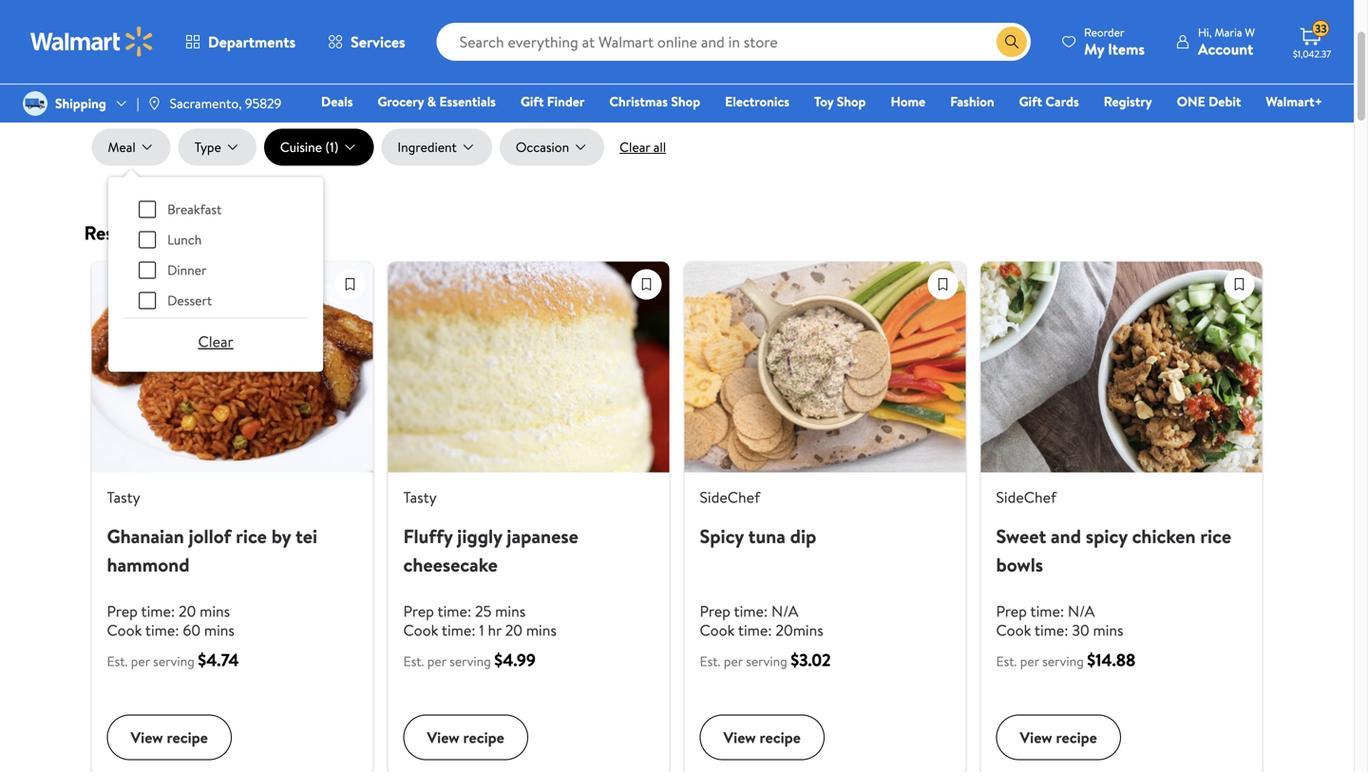 Task type: describe. For each thing, give the bounding box(es) containing it.
occasion
[[516, 138, 569, 156]]

toy shop
[[814, 92, 866, 111]]

fluffy jiggly japanese cheesecake
[[403, 523, 578, 578]]

registry link
[[1095, 91, 1161, 112]]

mins right 25
[[495, 601, 526, 622]]

Breakfast checkbox
[[139, 201, 156, 218]]

gift finder link
[[512, 91, 593, 112]]

per for fluffy jiggly japanese cheesecake
[[427, 652, 446, 671]]

reorder my items
[[1084, 24, 1145, 59]]

$14.88
[[1087, 649, 1136, 672]]

electronics
[[725, 92, 790, 111]]

25
[[475, 601, 491, 622]]

fluffy
[[403, 523, 453, 550]]

one
[[1177, 92, 1205, 111]]

sweet and spicy chicken rice bowls
[[996, 523, 1231, 578]]

view for sweet and spicy chicken rice bowls
[[1020, 727, 1052, 748]]

view recipe for ghanaian jollof rice by tei hammond
[[131, 727, 208, 748]]

est. for sweet and spicy chicken rice bowls
[[996, 652, 1017, 671]]

30
[[1072, 620, 1089, 641]]

cook inside prep time: n/a cook time: 30 mins
[[996, 620, 1031, 641]]

breakfast
[[167, 200, 222, 219]]

japanese
[[507, 523, 578, 550]]

Walmart Site-Wide search field
[[437, 23, 1031, 61]]

mins inside prep time: n/a cook time: 30 mins
[[1093, 620, 1124, 641]]

n/a for and
[[1068, 601, 1095, 622]]

w
[[1245, 24, 1255, 40]]

services button
[[312, 19, 421, 65]]

cook inside prep time: n/a cook time: 20mins
[[700, 620, 735, 641]]

(1)
[[325, 138, 339, 156]]

sacramento,
[[170, 94, 242, 113]]

deals link
[[313, 91, 361, 112]]

20mins
[[776, 620, 823, 641]]

rice inside ghanaian jollof rice by tei hammond
[[236, 523, 267, 550]]

my
[[1084, 38, 1104, 59]]

and for add
[[567, 35, 594, 59]]

shop for toy shop
[[837, 92, 866, 111]]

explore
[[507, 35, 563, 59]]

grocery & essentials link
[[369, 91, 504, 112]]

right
[[716, 35, 751, 59]]

per for ghanaian jollof rice by tei hammond
[[131, 652, 150, 671]]

prep time: n/a cook time: 30 mins
[[996, 601, 1124, 641]]

mins up $4.74
[[200, 601, 230, 622]]

sweet
[[996, 523, 1046, 550]]

per for sweet and spicy chicken rice bowls
[[1020, 652, 1039, 671]]

dip
[[790, 523, 816, 550]]

(59)
[[148, 220, 181, 246]]

services
[[351, 31, 405, 52]]

1
[[479, 620, 484, 641]]

spicy
[[1086, 523, 1128, 550]]

lunch
[[167, 230, 202, 249]]

type
[[194, 138, 221, 156]]

60
[[183, 620, 201, 641]]

hi, maria w account
[[1198, 24, 1255, 59]]

prep for spicy tuna dip
[[700, 601, 731, 622]]

christmas shop link
[[601, 91, 709, 112]]

departments
[[208, 31, 296, 52]]

Search search field
[[437, 23, 1031, 61]]

est. for fluffy jiggly japanese cheesecake
[[403, 652, 424, 671]]

to
[[755, 35, 771, 59]]

prep time: 25 mins cook time: 1 hr 20 mins
[[403, 601, 557, 641]]

hammond
[[107, 552, 190, 578]]

results (59)
[[84, 220, 181, 246]]

christmas
[[609, 92, 668, 111]]

gift cards
[[1019, 92, 1079, 111]]

your
[[775, 35, 808, 59]]

view recipe for fluffy jiggly japanese cheesecake
[[427, 727, 504, 748]]

ingredient button
[[381, 129, 492, 166]]

grocery & essentials
[[378, 92, 496, 111]]

serving for sweet and spicy chicken rice bowls
[[1042, 652, 1084, 671]]

$3.02
[[791, 649, 831, 672]]

sidechef for spicy
[[700, 487, 760, 508]]

home
[[891, 92, 926, 111]]

95829
[[245, 94, 282, 113]]

grocery
[[378, 92, 424, 111]]

toy
[[814, 92, 834, 111]]

chicken
[[1132, 523, 1196, 550]]

Dinner checkbox
[[139, 262, 156, 279]]

toy shop link
[[806, 91, 875, 112]]

view recipe for sweet and spicy chicken rice bowls
[[1020, 727, 1097, 748]]

fashion link
[[942, 91, 1003, 112]]

cuisine
[[280, 138, 322, 156]]

view for spicy tuna dip
[[723, 727, 756, 748]]

meal
[[108, 138, 136, 156]]

by
[[271, 523, 291, 550]]

est. for spicy tuna dip
[[700, 652, 720, 671]]

&
[[427, 92, 436, 111]]

clear all button
[[604, 132, 681, 162]]

serving for spicy tuna dip
[[746, 652, 787, 671]]

one debit
[[1177, 92, 1241, 111]]

prep for fluffy jiggly japanese cheesecake
[[403, 601, 434, 622]]



Task type: vqa. For each thing, say whether or not it's contained in the screenshot.
TASTY corresponding to Fluffy
yes



Task type: locate. For each thing, give the bounding box(es) containing it.
0 vertical spatial and
[[567, 35, 594, 59]]

1 vertical spatial and
[[1051, 523, 1081, 550]]

est. per serving $3.02
[[700, 649, 831, 672]]

clear for clear
[[198, 331, 233, 352]]

3 est. from the left
[[700, 652, 720, 671]]

tasty up ghanaian
[[107, 487, 140, 508]]

shop right the toy
[[837, 92, 866, 111]]

2 view from the left
[[427, 727, 460, 748]]

test image
[[1225, 270, 1254, 299]]

per
[[131, 652, 150, 671], [427, 652, 446, 671], [724, 652, 743, 671], [1020, 652, 1039, 671]]

rice right the "chicken" in the right of the page
[[1200, 523, 1231, 550]]

prep inside prep time: n/a cook time: 20mins
[[700, 601, 731, 622]]

4 cook from the left
[[996, 620, 1031, 641]]

$4.74
[[198, 649, 239, 672]]

1 cook from the left
[[107, 620, 142, 641]]

view for fluffy jiggly japanese cheesecake
[[427, 727, 460, 748]]

per inside the est. per serving $3.02
[[724, 652, 743, 671]]

serving inside est. per serving $4.99
[[450, 652, 491, 671]]

3 view recipe from the left
[[723, 727, 801, 748]]

recipe down est. per serving $4.74
[[167, 727, 208, 748]]

est. inside est. per serving $4.99
[[403, 652, 424, 671]]

clear inside button
[[620, 138, 650, 156]]

test image for cheesecake
[[632, 270, 661, 299]]

0 vertical spatial clear
[[620, 138, 650, 156]]

0 horizontal spatial sidechef
[[700, 487, 760, 508]]

gift inside the gift cards link
[[1019, 92, 1042, 111]]

 image
[[23, 91, 48, 116]]

hi,
[[1198, 24, 1212, 40]]

2 serving from the left
[[450, 652, 491, 671]]

1 horizontal spatial clear
[[620, 138, 650, 156]]

1 horizontal spatial 20
[[505, 620, 523, 641]]

sidechef for sweet
[[996, 487, 1057, 508]]

cook up est. per serving $4.99
[[403, 620, 438, 641]]

3 recipe from the left
[[760, 727, 801, 748]]

1 shop from the left
[[671, 92, 700, 111]]

tasty for fluffy
[[403, 487, 437, 508]]

tasty
[[107, 487, 140, 508], [403, 487, 437, 508]]

n/a inside prep time: n/a cook time: 20mins
[[771, 601, 798, 622]]

1 gift from the left
[[521, 92, 544, 111]]

ingredient
[[398, 138, 457, 156]]

2 cook from the left
[[403, 620, 438, 641]]

1 sidechef from the left
[[700, 487, 760, 508]]

0 horizontal spatial rice
[[236, 523, 267, 550]]

serving for fluffy jiggly japanese cheesecake
[[450, 652, 491, 671]]

recipe
[[167, 727, 208, 748], [463, 727, 504, 748], [760, 727, 801, 748], [1056, 727, 1097, 748]]

0 horizontal spatial test image
[[336, 270, 364, 299]]

0 horizontal spatial clear
[[198, 331, 233, 352]]

1 horizontal spatial gift
[[1019, 92, 1042, 111]]

ghanaian
[[107, 523, 184, 550]]

tuna
[[748, 523, 786, 550]]

1 horizontal spatial tasty
[[403, 487, 437, 508]]

prep up the est. per serving $3.02
[[700, 601, 731, 622]]

per down prep time: n/a cook time: 30 mins
[[1020, 652, 1039, 671]]

electronics link
[[716, 91, 798, 112]]

and left spicy
[[1051, 523, 1081, 550]]

4 serving from the left
[[1042, 652, 1084, 671]]

1 view from the left
[[131, 727, 163, 748]]

per inside est. per serving $4.74
[[131, 652, 150, 671]]

prep for ghanaian jollof rice by tei hammond
[[107, 601, 138, 622]]

cook up est. per serving $4.74
[[107, 620, 142, 641]]

sidechef up sweet on the bottom right
[[996, 487, 1057, 508]]

per down 'prep time: 20 mins cook time: 60 mins'
[[131, 652, 150, 671]]

20
[[179, 601, 196, 622], [505, 620, 523, 641]]

prep for sweet and spicy chicken rice bowls
[[996, 601, 1027, 622]]

2 rice from the left
[[1200, 523, 1231, 550]]

sidechef
[[700, 487, 760, 508], [996, 487, 1057, 508]]

1 n/a from the left
[[771, 601, 798, 622]]

spicy tuna dip image
[[685, 262, 966, 473]]

recipe down est. per serving $14.88
[[1056, 727, 1097, 748]]

and left add
[[567, 35, 594, 59]]

cook
[[107, 620, 142, 641], [403, 620, 438, 641], [700, 620, 735, 641], [996, 620, 1031, 641]]

serving inside the est. per serving $3.02
[[746, 652, 787, 671]]

1 horizontal spatial rice
[[1200, 523, 1231, 550]]

0 horizontal spatial shop
[[671, 92, 700, 111]]

mins
[[200, 601, 230, 622], [495, 601, 526, 622], [204, 620, 235, 641], [526, 620, 557, 641], [1093, 620, 1124, 641]]

per for spicy tuna dip
[[724, 652, 743, 671]]

dessert
[[167, 291, 212, 310]]

est. for ghanaian jollof rice by tei hammond
[[107, 652, 128, 671]]

2 per from the left
[[427, 652, 446, 671]]

2 gift from the left
[[1019, 92, 1042, 111]]

view recipe
[[131, 727, 208, 748], [427, 727, 504, 748], [723, 727, 801, 748], [1020, 727, 1097, 748]]

serving
[[153, 652, 195, 671], [450, 652, 491, 671], [746, 652, 787, 671], [1042, 652, 1084, 671]]

4 recipe from the left
[[1056, 727, 1097, 748]]

serving for ghanaian jollof rice by tei hammond
[[153, 652, 195, 671]]

mins right 60
[[204, 620, 235, 641]]

cart!
[[812, 35, 847, 59]]

view for ghanaian jollof rice by tei hammond
[[131, 727, 163, 748]]

explore and add ingredients right to your cart!
[[507, 35, 847, 59]]

3 test image from the left
[[929, 270, 957, 299]]

est. down prep time: n/a cook time: 20mins
[[700, 652, 720, 671]]

gift left finder
[[521, 92, 544, 111]]

4 view from the left
[[1020, 727, 1052, 748]]

per down prep time: 25 mins cook time: 1 hr 20 mins
[[427, 652, 446, 671]]

1 tasty from the left
[[107, 487, 140, 508]]

3 view from the left
[[723, 727, 756, 748]]

3 cook from the left
[[700, 620, 735, 641]]

rice inside sweet and spicy chicken rice bowls
[[1200, 523, 1231, 550]]

view down the est. per serving $3.02
[[723, 727, 756, 748]]

4 view recipe from the left
[[1020, 727, 1097, 748]]

prep inside 'prep time: 20 mins cook time: 60 mins'
[[107, 601, 138, 622]]

recipe for spicy tuna dip
[[760, 727, 801, 748]]

type button
[[178, 129, 256, 166]]

$4.99
[[494, 649, 536, 672]]

clear all
[[620, 138, 666, 156]]

view down est. per serving $14.88
[[1020, 727, 1052, 748]]

view recipe down est. per serving $4.99
[[427, 727, 504, 748]]

test image for by
[[336, 270, 364, 299]]

prep inside prep time: 25 mins cook time: 1 hr 20 mins
[[403, 601, 434, 622]]

Dessert checkbox
[[139, 292, 156, 309]]

1 serving from the left
[[153, 652, 195, 671]]

reorder
[[1084, 24, 1124, 40]]

shop
[[671, 92, 700, 111], [837, 92, 866, 111]]

2 shop from the left
[[837, 92, 866, 111]]

ghanaian jollof rice by tei hammond
[[107, 523, 317, 578]]

4 prep from the left
[[996, 601, 1027, 622]]

0 horizontal spatial 20
[[179, 601, 196, 622]]

20 right hr
[[505, 620, 523, 641]]

clear for clear all
[[620, 138, 650, 156]]

rice
[[236, 523, 267, 550], [1200, 523, 1231, 550]]

cuisine (1) button
[[264, 129, 374, 166]]

1 view recipe from the left
[[131, 727, 208, 748]]

shop for christmas shop
[[671, 92, 700, 111]]

4 est. from the left
[[996, 652, 1017, 671]]

serving inside est. per serving $4.74
[[153, 652, 195, 671]]

0 horizontal spatial gift
[[521, 92, 544, 111]]

1 rice from the left
[[236, 523, 267, 550]]

spicy tuna dip
[[700, 523, 816, 550]]

shipping
[[55, 94, 106, 113]]

3 serving from the left
[[746, 652, 787, 671]]

search icon image
[[1004, 34, 1020, 49]]

cuisine (1)
[[280, 138, 339, 156]]

1 per from the left
[[131, 652, 150, 671]]

fashion
[[950, 92, 994, 111]]

gift finder
[[521, 92, 585, 111]]

meal button
[[92, 129, 171, 166]]

gift for gift finder
[[521, 92, 544, 111]]

20 inside 'prep time: 20 mins cook time: 60 mins'
[[179, 601, 196, 622]]

gift for gift cards
[[1019, 92, 1042, 111]]

2 est. from the left
[[403, 652, 424, 671]]

one debit link
[[1168, 91, 1250, 112]]

recipe for sweet and spicy chicken rice bowls
[[1056, 727, 1097, 748]]

1 test image from the left
[[336, 270, 364, 299]]

walmart image
[[30, 27, 154, 57]]

2 view recipe from the left
[[427, 727, 504, 748]]

gift left the cards
[[1019, 92, 1042, 111]]

sidechef up 'spicy' on the right of page
[[700, 487, 760, 508]]

1 horizontal spatial test image
[[632, 270, 661, 299]]

departments button
[[169, 19, 312, 65]]

sweet and spicy chicken rice bowls image
[[981, 262, 1262, 473]]

clear down 'dessert'
[[198, 331, 233, 352]]

gift cards link
[[1010, 91, 1088, 112]]

mins right 30
[[1093, 620, 1124, 641]]

cook inside prep time: 25 mins cook time: 1 hr 20 mins
[[403, 620, 438, 641]]

serving down 1
[[450, 652, 491, 671]]

items
[[1108, 38, 1145, 59]]

1 horizontal spatial sidechef
[[996, 487, 1057, 508]]

prep down bowls
[[996, 601, 1027, 622]]

jollof
[[189, 523, 231, 550]]

view
[[131, 727, 163, 748], [427, 727, 460, 748], [723, 727, 756, 748], [1020, 727, 1052, 748]]

1 recipe from the left
[[167, 727, 208, 748]]

est. per serving $4.99
[[403, 649, 536, 672]]

0 horizontal spatial tasty
[[107, 487, 140, 508]]

n/a inside prep time: n/a cook time: 30 mins
[[1068, 601, 1095, 622]]

n/a up est. per serving $14.88
[[1068, 601, 1095, 622]]

registry
[[1104, 92, 1152, 111]]

finder
[[547, 92, 585, 111]]

clear inside button
[[198, 331, 233, 352]]

est. down 'prep time: 20 mins cook time: 60 mins'
[[107, 652, 128, 671]]

3 prep from the left
[[700, 601, 731, 622]]

33
[[1315, 21, 1327, 37]]

prep time: 20 mins cook time: 60 mins
[[107, 601, 235, 641]]

per down prep time: n/a cook time: 20mins
[[724, 652, 743, 671]]

1 horizontal spatial n/a
[[1068, 601, 1095, 622]]

view recipe for spicy tuna dip
[[723, 727, 801, 748]]

|
[[137, 94, 139, 113]]

2 horizontal spatial test image
[[929, 270, 957, 299]]

and for spicy
[[1051, 523, 1081, 550]]

est. inside est. per serving $14.88
[[996, 652, 1017, 671]]

serving down 60
[[153, 652, 195, 671]]

ingredients
[[629, 35, 712, 59]]

prep down cheesecake
[[403, 601, 434, 622]]

4 per from the left
[[1020, 652, 1039, 671]]

essentials
[[439, 92, 496, 111]]

all
[[653, 138, 666, 156]]

recipe for ghanaian jollof rice by tei hammond
[[167, 727, 208, 748]]

tasty for ghanaian
[[107, 487, 140, 508]]

20 up est. per serving $4.74
[[179, 601, 196, 622]]

$1,042.37
[[1293, 48, 1331, 60]]

jiggly
[[457, 523, 502, 550]]

mins up $4.99
[[526, 620, 557, 641]]

1 horizontal spatial and
[[1051, 523, 1081, 550]]

2 prep from the left
[[403, 601, 434, 622]]

0 horizontal spatial n/a
[[771, 601, 798, 622]]

est. per serving $4.74
[[107, 649, 239, 672]]

prep time: n/a cook time: 20mins
[[700, 601, 823, 641]]

est. inside est. per serving $4.74
[[107, 652, 128, 671]]

clear
[[620, 138, 650, 156], [198, 331, 233, 352]]

2 test image from the left
[[632, 270, 661, 299]]

account
[[1198, 38, 1253, 59]]

1 est. from the left
[[107, 652, 128, 671]]

ghanaian jollof rice by tei hammond image
[[92, 262, 373, 473]]

spicy
[[700, 523, 744, 550]]

n/a for tuna
[[771, 601, 798, 622]]

christmas shop
[[609, 92, 700, 111]]

est. per serving $14.88
[[996, 649, 1136, 672]]

1 horizontal spatial shop
[[837, 92, 866, 111]]

cook up est. per serving $14.88
[[996, 620, 1031, 641]]

n/a up the est. per serving $3.02
[[771, 601, 798, 622]]

est. down prep time: 25 mins cook time: 1 hr 20 mins
[[403, 652, 424, 671]]

1 prep from the left
[[107, 601, 138, 622]]

cook up the est. per serving $3.02
[[700, 620, 735, 641]]

recipe for fluffy jiggly japanese cheesecake
[[463, 727, 504, 748]]

2 sidechef from the left
[[996, 487, 1057, 508]]

view down est. per serving $4.99
[[427, 727, 460, 748]]

2 n/a from the left
[[1068, 601, 1095, 622]]

2 recipe from the left
[[463, 727, 504, 748]]

serving down prep time: n/a cook time: 20mins
[[746, 652, 787, 671]]

maria
[[1215, 24, 1242, 40]]

recipe down est. per serving $4.99
[[463, 727, 504, 748]]

0 horizontal spatial and
[[567, 35, 594, 59]]

est. down prep time: n/a cook time: 30 mins
[[996, 652, 1017, 671]]

tasty up fluffy
[[403, 487, 437, 508]]

view down est. per serving $4.74
[[131, 727, 163, 748]]

bowls
[[996, 552, 1043, 578]]

fluffy jiggly japanese cheesecake image
[[388, 262, 669, 473]]

view recipe down est. per serving $4.74
[[131, 727, 208, 748]]

prep inside prep time: n/a cook time: 30 mins
[[996, 601, 1027, 622]]

cook inside 'prep time: 20 mins cook time: 60 mins'
[[107, 620, 142, 641]]

1 vertical spatial clear
[[198, 331, 233, 352]]

cheesecake
[[403, 552, 498, 578]]

per inside est. per serving $14.88
[[1020, 652, 1039, 671]]

est. inside the est. per serving $3.02
[[700, 652, 720, 671]]

shop right christmas
[[671, 92, 700, 111]]

clear button
[[175, 323, 256, 361]]

 image
[[147, 96, 162, 111]]

and inside sweet and spicy chicken rice bowls
[[1051, 523, 1081, 550]]

deals
[[321, 92, 353, 111]]

tei
[[295, 523, 317, 550]]

results
[[84, 220, 144, 246]]

occasion button
[[500, 129, 604, 166]]

debit
[[1209, 92, 1241, 111]]

add
[[598, 35, 625, 59]]

walmart+ link
[[1257, 91, 1331, 112]]

view recipe down the est. per serving $3.02
[[723, 727, 801, 748]]

prep down hammond
[[107, 601, 138, 622]]

Lunch checkbox
[[139, 231, 156, 248]]

view recipe down est. per serving $14.88
[[1020, 727, 1097, 748]]

n/a
[[771, 601, 798, 622], [1068, 601, 1095, 622]]

rice left by
[[236, 523, 267, 550]]

hr
[[488, 620, 502, 641]]

gift inside gift finder link
[[521, 92, 544, 111]]

serving down 30
[[1042, 652, 1084, 671]]

2 tasty from the left
[[403, 487, 437, 508]]

test image
[[336, 270, 364, 299], [632, 270, 661, 299], [929, 270, 957, 299]]

20 inside prep time: 25 mins cook time: 1 hr 20 mins
[[505, 620, 523, 641]]

recipe down the est. per serving $3.02
[[760, 727, 801, 748]]

3 per from the left
[[724, 652, 743, 671]]

clear left all
[[620, 138, 650, 156]]

prep
[[107, 601, 138, 622], [403, 601, 434, 622], [700, 601, 731, 622], [996, 601, 1027, 622]]

serving inside est. per serving $14.88
[[1042, 652, 1084, 671]]

per inside est. per serving $4.99
[[427, 652, 446, 671]]



